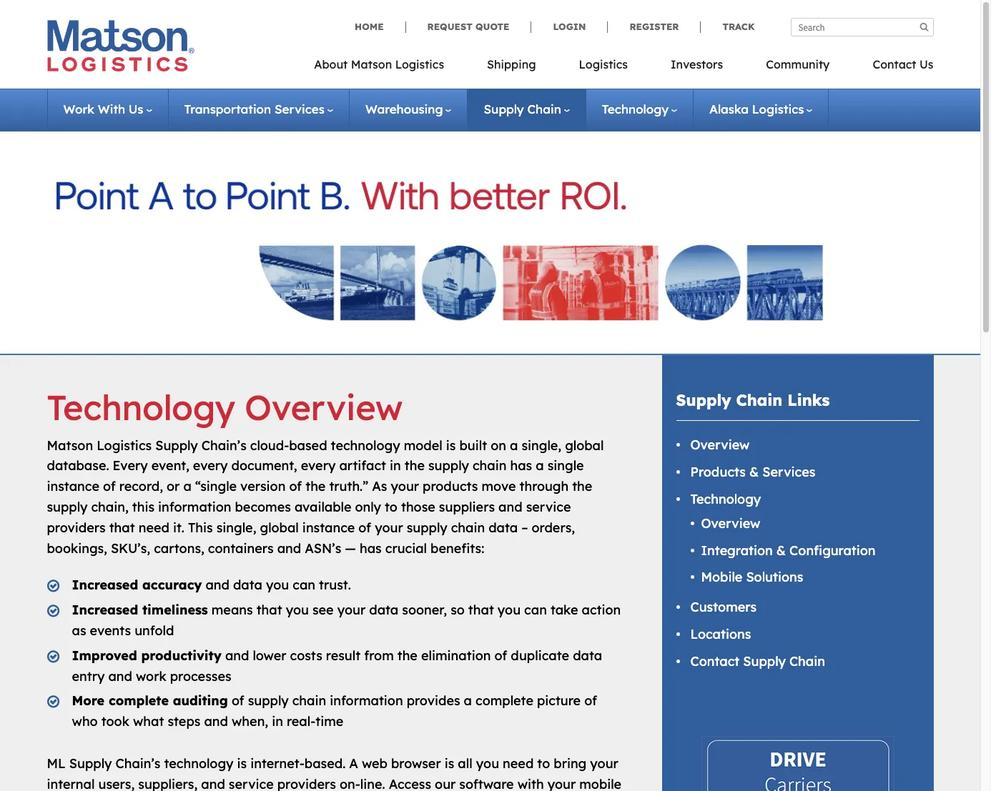 Task type: locate. For each thing, give the bounding box(es) containing it.
Search search field
[[791, 18, 934, 36]]

the down the single
[[572, 479, 592, 495]]

need
[[139, 520, 169, 536], [503, 756, 534, 772]]

0 vertical spatial contact
[[873, 57, 917, 72]]

chain up real-
[[292, 693, 326, 710]]

technology up every
[[47, 386, 235, 429]]

data left sooner, at left bottom
[[369, 602, 399, 619]]

us
[[920, 57, 934, 72], [129, 102, 143, 117]]

technology inside ml supply chain's technology is internet-based. a web browser is all you need to bring your internal users, suppliers, and service providers on-line. access our software with your mobil
[[164, 756, 234, 772]]

to
[[385, 499, 398, 516], [537, 756, 550, 772]]

integration & configuration link
[[701, 543, 876, 559]]

0 horizontal spatial complete
[[109, 693, 169, 710]]

with
[[518, 777, 544, 792]]

supply chain links
[[676, 391, 830, 411]]

contact down search search box
[[873, 57, 917, 72]]

your right bring
[[590, 756, 619, 772]]

information inside of supply chain information provides a complete picture of who took what steps and when, in real-time
[[330, 693, 403, 710]]

to up with
[[537, 756, 550, 772]]

integration
[[701, 543, 773, 559]]

that right so
[[468, 602, 494, 619]]

0 horizontal spatial service
[[229, 777, 274, 792]]

1 horizontal spatial contact
[[873, 57, 917, 72]]

and up "means"
[[206, 577, 230, 594]]

data down the action
[[573, 648, 602, 664]]

0 horizontal spatial us
[[129, 102, 143, 117]]

matson logistics image
[[47, 20, 194, 72]]

available
[[295, 499, 352, 516]]

us inside top menu navigation
[[920, 57, 934, 72]]

overview link up integration
[[701, 516, 761, 532]]

information up "time" at the bottom left of page
[[330, 693, 403, 710]]

contact us
[[873, 57, 934, 72]]

of left duplicate
[[495, 648, 507, 664]]

1 horizontal spatial has
[[510, 458, 532, 474]]

1 vertical spatial technology link
[[691, 491, 761, 508]]

1 horizontal spatial &
[[777, 543, 786, 559]]

move
[[482, 479, 516, 495]]

global up the single
[[565, 437, 604, 454]]

0 horizontal spatial information
[[158, 499, 231, 516]]

instance up asn's
[[302, 520, 355, 536]]

1 horizontal spatial us
[[920, 57, 934, 72]]

a right or
[[183, 479, 192, 495]]

logistics inside logistics link
[[579, 57, 628, 72]]

1 horizontal spatial service
[[526, 499, 571, 516]]

has up move
[[510, 458, 532, 474]]

us right with
[[129, 102, 143, 117]]

instance
[[47, 479, 99, 495], [302, 520, 355, 536]]

picture
[[537, 693, 581, 710]]

1 vertical spatial instance
[[302, 520, 355, 536]]

complete left picture
[[476, 693, 534, 710]]

of right version at the left bottom
[[289, 479, 302, 495]]

0 vertical spatial increased
[[72, 577, 138, 594]]

you down containers
[[266, 577, 289, 594]]

chain's inside matson logistics supply chain's cloud-based technology model is built on a single, global database. every event, every document, every artifact in the supply chain has a single instance of record, or a "single version of the truth." as your products move through the supply chain, this information becomes available only to those suppliers and service providers that need it. this single, global instance of your supply chain data – orders, bookings, sku's, cartons, containers and asn's — has crucial benefits:
[[202, 437, 247, 454]]

a right on
[[510, 437, 518, 454]]

1 vertical spatial contact
[[691, 654, 740, 670]]

need down this
[[139, 520, 169, 536]]

0 vertical spatial single,
[[522, 437, 562, 454]]

1 vertical spatial to
[[537, 756, 550, 772]]

the inside and lower costs result from the elimination of duplicate data entry and work processes
[[397, 648, 418, 664]]

means that you see your data sooner, so that you can take action as events unfold
[[72, 602, 621, 639]]

0 horizontal spatial single,
[[217, 520, 256, 536]]

1 vertical spatial providers
[[277, 777, 336, 792]]

and left asn's
[[277, 540, 301, 557]]

built
[[460, 437, 487, 454]]

contact for contact supply chain
[[691, 654, 740, 670]]

increased for increased accuracy and data you can trust.
[[72, 577, 138, 594]]

complete
[[109, 693, 169, 710], [476, 693, 534, 710]]

chain's inside ml supply chain's technology is internet-based. a web browser is all you need to bring your internal users, suppliers, and service providers on-line. access our software with your mobil
[[115, 756, 161, 772]]

2 increased from the top
[[72, 602, 138, 619]]

and left lower
[[225, 648, 249, 664]]

1 horizontal spatial chain
[[736, 391, 783, 411]]

single
[[548, 458, 584, 474]]

1 horizontal spatial information
[[330, 693, 403, 710]]

chain's up users,
[[115, 756, 161, 772]]

1 horizontal spatial can
[[524, 602, 547, 619]]

events
[[90, 623, 131, 639]]

0 vertical spatial matson
[[351, 57, 392, 72]]

0 vertical spatial global
[[565, 437, 604, 454]]

links
[[788, 391, 830, 411]]

data inside and lower costs result from the elimination of duplicate data entry and work processes
[[573, 648, 602, 664]]

that up sku's,
[[109, 520, 135, 536]]

solutions
[[746, 570, 803, 586]]

0 horizontal spatial contact
[[691, 654, 740, 670]]

&
[[750, 464, 759, 481], [777, 543, 786, 559]]

supply up when,
[[248, 693, 289, 710]]

transportation services link
[[184, 102, 333, 117]]

chain
[[527, 102, 561, 117], [736, 391, 783, 411], [790, 654, 825, 670]]

version
[[240, 479, 286, 495]]

1 vertical spatial overview
[[691, 437, 750, 454]]

transportation
[[184, 102, 271, 117]]

a right provides
[[464, 693, 472, 710]]

that inside matson logistics supply chain's cloud-based technology model is built on a single, global database. every event, every document, every artifact in the supply chain has a single instance of record, or a "single version of the truth." as your products move through the supply chain, this information becomes available only to those suppliers and service providers that need it. this single, global instance of your supply chain data – orders, bookings, sku's, cartons, containers and asn's — has crucial benefits:
[[109, 520, 135, 536]]

contact down the locations on the bottom right
[[691, 654, 740, 670]]

line.
[[360, 777, 385, 792]]

users,
[[98, 777, 135, 792]]

information up this
[[158, 499, 231, 516]]

is
[[446, 437, 456, 454], [237, 756, 247, 772], [445, 756, 454, 772]]

integration & configuration
[[701, 543, 876, 559]]

service down through at the right bottom
[[526, 499, 571, 516]]

you inside ml supply chain's technology is internet-based. a web browser is all you need to bring your internal users, suppliers, and service providers on-line. access our software with your mobil
[[476, 756, 499, 772]]

1 vertical spatial information
[[330, 693, 403, 710]]

request quote
[[427, 21, 510, 32]]

productivity
[[141, 648, 222, 664]]

0 horizontal spatial global
[[260, 520, 299, 536]]

to right only
[[385, 499, 398, 516]]

0 vertical spatial to
[[385, 499, 398, 516]]

0 horizontal spatial chain
[[527, 102, 561, 117]]

through
[[520, 479, 569, 495]]

0 vertical spatial need
[[139, 520, 169, 536]]

in inside matson logistics supply chain's cloud-based technology model is built on a single, global database. every event, every document, every artifact in the supply chain has a single instance of record, or a "single version of the truth." as your products move through the supply chain, this information becomes available only to those suppliers and service providers that need it. this single, global instance of your supply chain data – orders, bookings, sku's, cartons, containers and asn's — has crucial benefits:
[[390, 458, 401, 474]]

increased up the events
[[72, 602, 138, 619]]

technology up suppliers,
[[164, 756, 234, 772]]

data left –
[[489, 520, 518, 536]]

has right —
[[360, 540, 382, 557]]

1 increased from the top
[[72, 577, 138, 594]]

1 vertical spatial increased
[[72, 602, 138, 619]]

0 vertical spatial instance
[[47, 479, 99, 495]]

0 vertical spatial overview
[[245, 386, 403, 429]]

complete up 'what'
[[109, 693, 169, 710]]

need inside matson logistics supply chain's cloud-based technology model is built on a single, global database. every event, every document, every artifact in the supply chain has a single instance of record, or a "single version of the truth." as your products move through the supply chain, this information becomes available only to those suppliers and service providers that need it. this single, global instance of your supply chain data – orders, bookings, sku's, cartons, containers and asn's — has crucial benefits:
[[139, 520, 169, 536]]

the
[[405, 458, 425, 474], [306, 479, 326, 495], [572, 479, 592, 495], [397, 648, 418, 664]]

0 horizontal spatial has
[[360, 540, 382, 557]]

need up with
[[503, 756, 534, 772]]

every down based
[[301, 458, 336, 474]]

supply chain
[[484, 102, 561, 117]]

action
[[582, 602, 621, 619]]

0 vertical spatial technology
[[331, 437, 400, 454]]

1 horizontal spatial single,
[[522, 437, 562, 454]]

products & services link
[[691, 464, 816, 481]]

0 vertical spatial providers
[[47, 520, 106, 536]]

1 vertical spatial single,
[[217, 520, 256, 536]]

1 complete from the left
[[109, 693, 169, 710]]

data up "means"
[[233, 577, 262, 594]]

products
[[691, 464, 746, 481]]

register
[[630, 21, 679, 32]]

information inside matson logistics supply chain's cloud-based technology model is built on a single, global database. every event, every document, every artifact in the supply chain has a single instance of record, or a "single version of the truth." as your products move through the supply chain, this information becomes available only to those suppliers and service providers that need it. this single, global instance of your supply chain data – orders, bookings, sku's, cartons, containers and asn's — has crucial benefits:
[[158, 499, 231, 516]]

single, up the single
[[522, 437, 562, 454]]

a
[[349, 756, 358, 772]]

–
[[522, 520, 528, 536]]

2 complete from the left
[[476, 693, 534, 710]]

processes
[[170, 668, 231, 685]]

0 horizontal spatial need
[[139, 520, 169, 536]]

0 horizontal spatial can
[[293, 577, 315, 594]]

chain for supply chain links
[[736, 391, 783, 411]]

overview up integration
[[701, 516, 761, 532]]

on
[[491, 437, 506, 454]]

& right products
[[750, 464, 759, 481]]

a inside of supply chain information provides a complete picture of who took what steps and when, in real-time
[[464, 693, 472, 710]]

means
[[212, 602, 253, 619]]

1 horizontal spatial services
[[763, 464, 816, 481]]

every up "single
[[193, 458, 228, 474]]

and down move
[[499, 499, 523, 516]]

internet-
[[250, 756, 305, 772]]

technology link down top menu navigation
[[602, 102, 677, 117]]

0 horizontal spatial services
[[275, 102, 325, 117]]

is left built
[[446, 437, 456, 454]]

0 vertical spatial in
[[390, 458, 401, 474]]

overview up based
[[245, 386, 403, 429]]

0 horizontal spatial providers
[[47, 520, 106, 536]]

providers inside ml supply chain's technology is internet-based. a web browser is all you need to bring your internal users, suppliers, and service providers on-line. access our software with your mobil
[[277, 777, 336, 792]]

locations link
[[691, 627, 751, 643]]

logistics up every
[[97, 437, 152, 454]]

single, up containers
[[217, 520, 256, 536]]

0 horizontal spatial chain's
[[115, 756, 161, 772]]

0 vertical spatial chain
[[527, 102, 561, 117]]

technology link down products
[[691, 491, 761, 508]]

search image
[[920, 22, 929, 31]]

increased up increased timeliness
[[72, 577, 138, 594]]

global
[[565, 437, 604, 454], [260, 520, 299, 536]]

0 horizontal spatial technology link
[[602, 102, 677, 117]]

1 horizontal spatial need
[[503, 756, 534, 772]]

in left real-
[[272, 714, 283, 730]]

contact inside supply chain links section
[[691, 654, 740, 670]]

1 horizontal spatial technology
[[602, 102, 669, 117]]

bring
[[554, 756, 587, 772]]

0 horizontal spatial matson
[[47, 437, 93, 454]]

your right see
[[337, 602, 366, 619]]

2 vertical spatial overview
[[701, 516, 761, 532]]

the down model
[[405, 458, 425, 474]]

you right so
[[498, 602, 521, 619]]

logistics up the warehousing link
[[395, 57, 444, 72]]

2 horizontal spatial that
[[468, 602, 494, 619]]

the right from
[[397, 648, 418, 664]]

0 vertical spatial technology link
[[602, 102, 677, 117]]

0 horizontal spatial every
[[193, 458, 228, 474]]

chain down on
[[473, 458, 507, 474]]

2 horizontal spatial chain
[[790, 654, 825, 670]]

1 vertical spatial technology
[[47, 386, 235, 429]]

1 horizontal spatial technology link
[[691, 491, 761, 508]]

0 vertical spatial overview link
[[691, 437, 750, 454]]

0 vertical spatial technology
[[602, 102, 669, 117]]

logistics down login
[[579, 57, 628, 72]]

0 vertical spatial has
[[510, 458, 532, 474]]

1 vertical spatial chain's
[[115, 756, 161, 772]]

our
[[435, 777, 456, 792]]

matson down home
[[351, 57, 392, 72]]

work
[[63, 102, 94, 117]]

your inside means that you see your data sooner, so that you can take action as events unfold
[[337, 602, 366, 619]]

chain down suppliers
[[451, 520, 485, 536]]

customers
[[691, 599, 757, 616]]

technology down products
[[691, 491, 761, 508]]

0 horizontal spatial &
[[750, 464, 759, 481]]

1 vertical spatial &
[[777, 543, 786, 559]]

0 horizontal spatial to
[[385, 499, 398, 516]]

and right suppliers,
[[201, 777, 225, 792]]

0 horizontal spatial that
[[109, 520, 135, 536]]

1 vertical spatial chain
[[451, 520, 485, 536]]

products
[[423, 479, 478, 495]]

and down auditing
[[204, 714, 228, 730]]

work with us
[[63, 102, 143, 117]]

model
[[404, 437, 443, 454]]

providers down the based.
[[277, 777, 336, 792]]

1 vertical spatial overview link
[[701, 516, 761, 532]]

mobile
[[701, 570, 743, 586]]

take
[[551, 602, 578, 619]]

technology up artifact
[[331, 437, 400, 454]]

matson up database.
[[47, 437, 93, 454]]

services right products
[[763, 464, 816, 481]]

1 every from the left
[[193, 458, 228, 474]]

1 vertical spatial in
[[272, 714, 283, 730]]

2 horizontal spatial technology
[[691, 491, 761, 508]]

elimination
[[421, 648, 491, 664]]

None search field
[[791, 18, 934, 36]]

1 vertical spatial service
[[229, 777, 274, 792]]

us down the search icon
[[920, 57, 934, 72]]

supply up bookings,
[[47, 499, 88, 516]]

providers up bookings,
[[47, 520, 106, 536]]

0 horizontal spatial technology
[[164, 756, 234, 772]]

2 every from the left
[[301, 458, 336, 474]]

about matson logistics link
[[314, 53, 466, 82]]

you
[[266, 577, 289, 594], [286, 602, 309, 619], [498, 602, 521, 619], [476, 756, 499, 772]]

warehousing
[[365, 102, 443, 117]]

overview up products
[[691, 437, 750, 454]]

1 horizontal spatial in
[[390, 458, 401, 474]]

2 vertical spatial technology
[[691, 491, 761, 508]]

can inside means that you see your data sooner, so that you can take action as events unfold
[[524, 602, 547, 619]]

& up solutions
[[777, 543, 786, 559]]

investors link
[[649, 53, 745, 82]]

has
[[510, 458, 532, 474], [360, 540, 382, 557]]

that right "means"
[[257, 602, 282, 619]]

contact inside contact us link
[[873, 57, 917, 72]]

1 vertical spatial matson
[[47, 437, 93, 454]]

service inside ml supply chain's technology is internet-based. a web browser is all you need to bring your internal users, suppliers, and service providers on-line. access our software with your mobil
[[229, 777, 274, 792]]

1 horizontal spatial chain's
[[202, 437, 247, 454]]

can left trust.
[[293, 577, 315, 594]]

service down internet-
[[229, 777, 274, 792]]

1 horizontal spatial technology
[[331, 437, 400, 454]]

1 horizontal spatial to
[[537, 756, 550, 772]]

ml
[[47, 756, 66, 772]]

of down only
[[359, 520, 371, 536]]

suppliers,
[[138, 777, 198, 792]]

instance down database.
[[47, 479, 99, 495]]

you up software
[[476, 756, 499, 772]]

in right artifact
[[390, 458, 401, 474]]

0 vertical spatial &
[[750, 464, 759, 481]]

0 horizontal spatial in
[[272, 714, 283, 730]]

see
[[312, 602, 334, 619]]

0 vertical spatial information
[[158, 499, 231, 516]]

costs
[[290, 648, 322, 664]]

on-
[[340, 777, 360, 792]]

services down about
[[275, 102, 325, 117]]

technology down top menu navigation
[[602, 102, 669, 117]]

is left internet-
[[237, 756, 247, 772]]

time
[[316, 714, 344, 730]]

chain inside of supply chain information provides a complete picture of who took what steps and when, in real-time
[[292, 693, 326, 710]]

1 vertical spatial global
[[260, 520, 299, 536]]

overview link up products
[[691, 437, 750, 454]]

can
[[293, 577, 315, 594], [524, 602, 547, 619]]

1 vertical spatial can
[[524, 602, 547, 619]]

1 horizontal spatial matson
[[351, 57, 392, 72]]

every
[[113, 458, 148, 474]]

alaska logistics link
[[710, 102, 813, 117]]

1 vertical spatial technology
[[164, 756, 234, 772]]

1 horizontal spatial providers
[[277, 777, 336, 792]]

browser
[[391, 756, 441, 772]]

matson logistics supply chain's cloud-based technology model is built on a single, global database. every event, every document, every artifact in the supply chain has a single instance of record, or a "single version of the truth." as your products move through the supply chain, this information becomes available only to those suppliers and service providers that need it. this single, global instance of your supply chain data – orders, bookings, sku's, cartons, containers and asn's — has crucial benefits:
[[47, 437, 604, 557]]

0 vertical spatial service
[[526, 499, 571, 516]]

overview for products
[[691, 437, 750, 454]]

technology inside supply chain links section
[[691, 491, 761, 508]]

1 vertical spatial us
[[129, 102, 143, 117]]

a
[[510, 437, 518, 454], [536, 458, 544, 474], [183, 479, 192, 495], [464, 693, 472, 710]]

duplicate
[[511, 648, 569, 664]]

1 horizontal spatial every
[[301, 458, 336, 474]]

0 vertical spatial chain's
[[202, 437, 247, 454]]

2 vertical spatial chain
[[292, 693, 326, 710]]

chain's down technology overview
[[202, 437, 247, 454]]

carrier image
[[701, 736, 894, 792]]

crucial
[[385, 540, 427, 557]]

0 vertical spatial chain
[[473, 458, 507, 474]]

can left take
[[524, 602, 547, 619]]

services
[[275, 102, 325, 117], [763, 464, 816, 481]]

service
[[526, 499, 571, 516], [229, 777, 274, 792]]

providers
[[47, 520, 106, 536], [277, 777, 336, 792]]



Task type: vqa. For each thing, say whether or not it's contained in the screenshot.
Micronesia
no



Task type: describe. For each thing, give the bounding box(es) containing it.
benefits:
[[431, 540, 484, 557]]

software
[[459, 777, 514, 792]]

track link
[[701, 21, 755, 33]]

top menu navigation
[[314, 53, 934, 82]]

matson inside matson logistics supply chain's cloud-based technology model is built on a single, global database. every event, every document, every artifact in the supply chain has a single instance of record, or a "single version of the truth." as your products move through the supply chain, this information becomes available only to those suppliers and service providers that need it. this single, global instance of your supply chain data – orders, bookings, sku's, cartons, containers and asn's — has crucial benefits:
[[47, 437, 93, 454]]

and inside of supply chain information provides a complete picture of who took what steps and when, in real-time
[[204, 714, 228, 730]]

access
[[389, 777, 431, 792]]

of up when,
[[232, 693, 244, 710]]

alaska services image
[[57, 146, 924, 337]]

about
[[314, 57, 348, 72]]

with
[[98, 102, 125, 117]]

auditing
[[173, 693, 228, 710]]

improved
[[72, 648, 137, 664]]

supply inside of supply chain information provides a complete picture of who took what steps and when, in real-time
[[248, 693, 289, 710]]

real-
[[287, 714, 316, 730]]

supply chain links section
[[644, 355, 952, 792]]

logistics inside about matson logistics 'link'
[[395, 57, 444, 72]]

web
[[362, 756, 388, 772]]

of inside and lower costs result from the elimination of duplicate data entry and work processes
[[495, 648, 507, 664]]

only
[[355, 499, 381, 516]]

or
[[167, 479, 180, 495]]

2 vertical spatial chain
[[790, 654, 825, 670]]

request
[[427, 21, 473, 32]]

improved productivity
[[72, 648, 222, 664]]

configuration
[[790, 543, 876, 559]]

community link
[[745, 53, 851, 82]]

is inside matson logistics supply chain's cloud-based technology model is built on a single, global database. every event, every document, every artifact in the supply chain has a single instance of record, or a "single version of the truth." as your products move through the supply chain, this information becomes available only to those suppliers and service providers that need it. this single, global instance of your supply chain data – orders, bookings, sku's, cartons, containers and asn's — has crucial benefits:
[[446, 437, 456, 454]]

and inside ml supply chain's technology is internet-based. a web browser is all you need to bring your internal users, suppliers, and service providers on-line. access our software with your mobil
[[201, 777, 225, 792]]

supply up products
[[428, 458, 469, 474]]

1 horizontal spatial instance
[[302, 520, 355, 536]]

trust.
[[319, 577, 351, 594]]

home link
[[355, 21, 405, 33]]

is left all
[[445, 756, 454, 772]]

contact supply chain
[[691, 654, 825, 670]]

increased timeliness
[[72, 602, 208, 619]]

chain,
[[91, 499, 129, 516]]

cloud-
[[250, 437, 289, 454]]

of right picture
[[584, 693, 597, 710]]

cartons,
[[154, 540, 204, 557]]

this
[[132, 499, 155, 516]]

based.
[[305, 756, 346, 772]]

supply inside ml supply chain's technology is internet-based. a web browser is all you need to bring your internal users, suppliers, and service providers on-line. access our software with your mobil
[[69, 756, 112, 772]]

0 horizontal spatial technology
[[47, 386, 235, 429]]

it.
[[173, 520, 185, 536]]

about matson logistics
[[314, 57, 444, 72]]

community
[[766, 57, 830, 72]]

overview link for products
[[691, 437, 750, 454]]

data inside matson logistics supply chain's cloud-based technology model is built on a single, global database. every event, every document, every artifact in the supply chain has a single instance of record, or a "single version of the truth." as your products move through the supply chain, this information becomes available only to those suppliers and service providers that need it. this single, global instance of your supply chain data – orders, bookings, sku's, cartons, containers and asn's — has crucial benefits:
[[489, 520, 518, 536]]

the up the "available"
[[306, 479, 326, 495]]

service inside matson logistics supply chain's cloud-based technology model is built on a single, global database. every event, every document, every artifact in the supply chain has a single instance of record, or a "single version of the truth." as your products move through the supply chain, this information becomes available only to those suppliers and service providers that need it. this single, global instance of your supply chain data – orders, bookings, sku's, cartons, containers and asn's — has crucial benefits:
[[526, 499, 571, 516]]

your up crucial
[[375, 520, 403, 536]]

who
[[72, 714, 98, 730]]

those
[[401, 499, 435, 516]]

document,
[[231, 458, 297, 474]]

providers inside matson logistics supply chain's cloud-based technology model is built on a single, global database. every event, every document, every artifact in the supply chain has a single instance of record, or a "single version of the truth." as your products move through the supply chain, this information becomes available only to those suppliers and service providers that need it. this single, global instance of your supply chain data – orders, bookings, sku's, cartons, containers and asn's — has crucial benefits:
[[47, 520, 106, 536]]

track
[[723, 21, 755, 32]]

logistics down community link
[[752, 102, 804, 117]]

accuracy
[[142, 577, 202, 594]]

to inside ml supply chain's technology is internet-based. a web browser is all you need to bring your internal users, suppliers, and service providers on-line. access our software with your mobil
[[537, 756, 550, 772]]

login
[[553, 21, 586, 32]]

bookings,
[[47, 540, 107, 557]]

in inside of supply chain information provides a complete picture of who took what steps and when, in real-time
[[272, 714, 283, 730]]

a up through at the right bottom
[[536, 458, 544, 474]]

work with us link
[[63, 102, 152, 117]]

login link
[[531, 21, 608, 33]]

matson inside 'link'
[[351, 57, 392, 72]]

1 horizontal spatial global
[[565, 437, 604, 454]]

all
[[458, 756, 473, 772]]

need inside ml supply chain's technology is internet-based. a web browser is all you need to bring your internal users, suppliers, and service providers on-line. access our software with your mobil
[[503, 756, 534, 772]]

services inside supply chain links section
[[763, 464, 816, 481]]

sku's,
[[111, 540, 150, 557]]

& for integration
[[777, 543, 786, 559]]

shipping
[[487, 57, 536, 72]]

1 horizontal spatial that
[[257, 602, 282, 619]]

of up 'chain,'
[[103, 479, 116, 495]]

locations
[[691, 627, 751, 643]]

supply inside matson logistics supply chain's cloud-based technology model is built on a single, global database. every event, every document, every artifact in the supply chain has a single instance of record, or a "single version of the truth." as your products move through the supply chain, this information becomes available only to those suppliers and service providers that need it. this single, global instance of your supply chain data – orders, bookings, sku's, cartons, containers and asn's — has crucial benefits:
[[155, 437, 198, 454]]

data inside means that you see your data sooner, so that you can take action as events unfold
[[369, 602, 399, 619]]

when,
[[232, 714, 268, 730]]

and down improved
[[108, 668, 132, 685]]

0 horizontal spatial instance
[[47, 479, 99, 495]]

asn's
[[305, 540, 341, 557]]

ml supply chain's technology is internet-based. a web browser is all you need to bring your internal users, suppliers, and service providers on-line. access our software with your mobil
[[47, 756, 622, 792]]

as
[[72, 623, 86, 639]]

1 vertical spatial has
[[360, 540, 382, 557]]

took
[[101, 714, 129, 730]]

shipping link
[[466, 53, 558, 82]]

so
[[451, 602, 465, 619]]

chain for supply chain
[[527, 102, 561, 117]]

contact for contact us
[[873, 57, 917, 72]]

you left see
[[286, 602, 309, 619]]

0 vertical spatial can
[[293, 577, 315, 594]]

increased for increased timeliness
[[72, 602, 138, 619]]

overview link for integration
[[701, 516, 761, 532]]

as
[[372, 479, 387, 495]]

mobile solutions
[[701, 570, 803, 586]]

work
[[136, 668, 166, 685]]

warehousing link
[[365, 102, 452, 117]]

transportation services
[[184, 102, 325, 117]]

logistics inside matson logistics supply chain's cloud-based technology model is built on a single, global database. every event, every document, every artifact in the supply chain has a single instance of record, or a "single version of the truth." as your products move through the supply chain, this information becomes available only to those suppliers and service providers that need it. this single, global instance of your supply chain data – orders, bookings, sku's, cartons, containers and asn's — has crucial benefits:
[[97, 437, 152, 454]]

your down bring
[[548, 777, 576, 792]]

database.
[[47, 458, 109, 474]]

overview for integration
[[701, 516, 761, 532]]

quote
[[476, 21, 510, 32]]

"single
[[195, 479, 237, 495]]

home
[[355, 21, 384, 32]]

0 vertical spatial services
[[275, 102, 325, 117]]

more complete auditing
[[72, 693, 228, 710]]

to inside matson logistics supply chain's cloud-based technology model is built on a single, global database. every event, every document, every artifact in the supply chain has a single instance of record, or a "single version of the truth." as your products move through the supply chain, this information becomes available only to those suppliers and service providers that need it. this single, global instance of your supply chain data – orders, bookings, sku's, cartons, containers and asn's — has crucial benefits:
[[385, 499, 398, 516]]

logistics link
[[558, 53, 649, 82]]

alaska
[[710, 102, 749, 117]]

increased accuracy and data you can trust.
[[72, 577, 351, 594]]

of supply chain information provides a complete picture of who took what steps and when, in real-time
[[72, 693, 597, 730]]

this
[[188, 520, 213, 536]]

complete inside of supply chain information provides a complete picture of who took what steps and when, in real-time
[[476, 693, 534, 710]]

your up those at the bottom left of the page
[[391, 479, 419, 495]]

truth."
[[329, 479, 369, 495]]

& for products
[[750, 464, 759, 481]]

supply down those at the bottom left of the page
[[407, 520, 447, 536]]

mobile solutions link
[[701, 570, 803, 586]]

products & services
[[691, 464, 816, 481]]

sooner,
[[402, 602, 447, 619]]

provides
[[407, 693, 460, 710]]

register link
[[608, 21, 701, 33]]

technology inside matson logistics supply chain's cloud-based technology model is built on a single, global database. every event, every document, every artifact in the supply chain has a single instance of record, or a "single version of the truth." as your products move through the supply chain, this information becomes available only to those suppliers and service providers that need it. this single, global instance of your supply chain data – orders, bookings, sku's, cartons, containers and asn's — has crucial benefits:
[[331, 437, 400, 454]]

contact supply chain link
[[691, 654, 825, 670]]

from
[[364, 648, 394, 664]]

steps
[[168, 714, 201, 730]]



